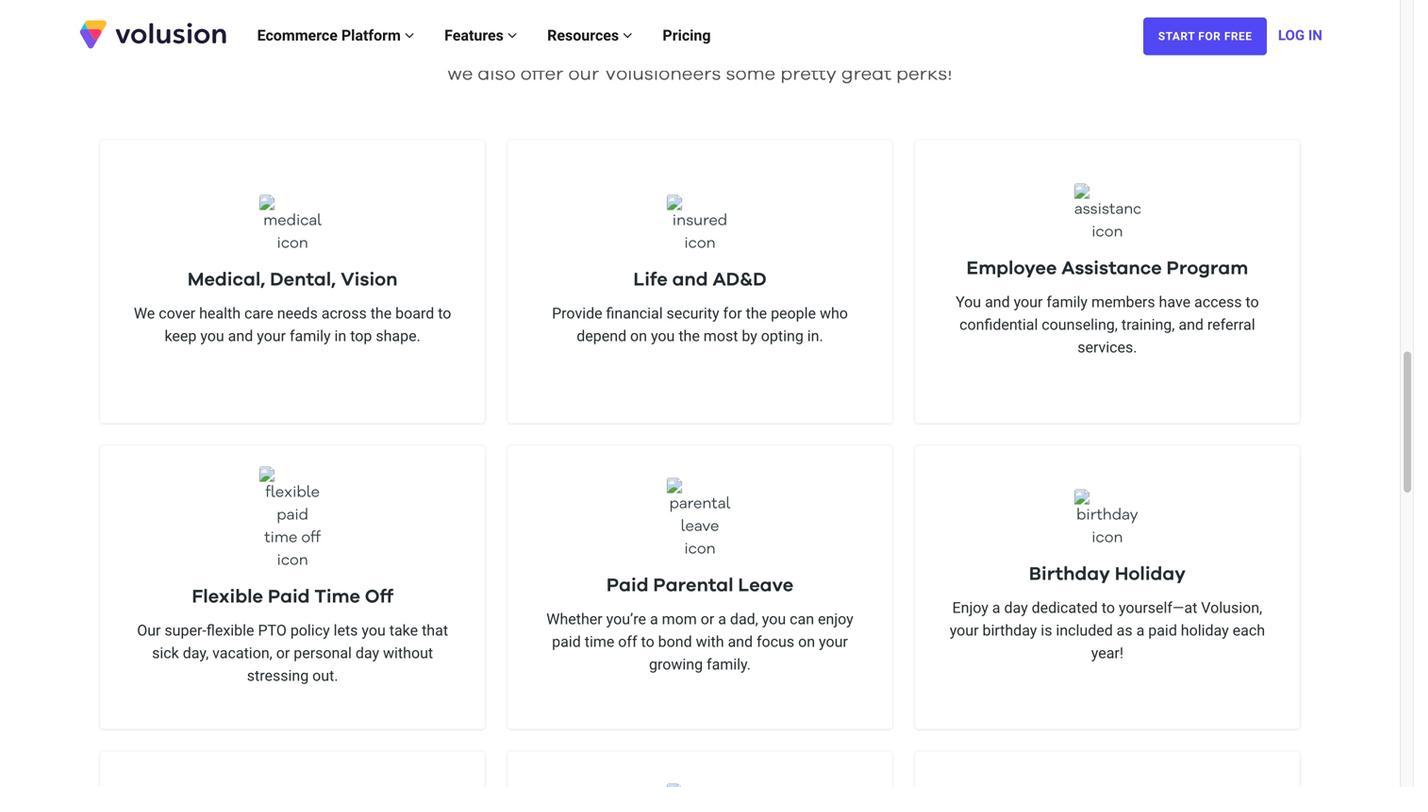 Task type: describe. For each thing, give the bounding box(es) containing it.
paid inside whether you're a mom or a dad, you can enjoy paid time off to bond with and focus on your growing family.
[[552, 633, 581, 651]]

opting
[[762, 327, 804, 345]]

start for free link
[[1144, 17, 1268, 55]]

services.
[[1078, 338, 1138, 356]]

insured icon image
[[667, 195, 733, 255]]

program
[[1167, 259, 1249, 278]]

1 horizontal spatial the
[[679, 327, 700, 345]]

people
[[771, 304, 816, 322]]

board
[[396, 304, 434, 322]]

family inside you and your family members have access to confidential counseling, training, and referral services.
[[1047, 293, 1088, 311]]

log in link
[[1279, 7, 1323, 64]]

holiday
[[1115, 565, 1186, 584]]

a left mom
[[650, 610, 659, 628]]

cover
[[159, 304, 196, 322]]

care
[[244, 304, 274, 322]]

focus
[[757, 633, 795, 651]]

year!
[[1092, 644, 1124, 662]]

resources
[[548, 26, 623, 44]]

access
[[1195, 293, 1243, 311]]

you inside whether you're a mom or a dad, you can enjoy paid time off to bond with and focus on your growing family.
[[762, 610, 786, 628]]

features
[[445, 26, 508, 44]]

continous learning icon image
[[667, 784, 733, 787]]

off
[[365, 587, 394, 606]]

day inside enjoy a day dedicated to yourself—at volusion, your birthday is included as a paid holiday each year!
[[1005, 599, 1029, 617]]

you're
[[607, 610, 647, 628]]

shape.
[[376, 327, 421, 345]]

start
[[1159, 30, 1196, 43]]

1 horizontal spatial paid
[[607, 576, 649, 595]]

without
[[383, 644, 433, 662]]

parental
[[654, 576, 734, 595]]

assistance
[[1062, 259, 1163, 278]]

angle down image for resources
[[623, 28, 633, 43]]

confidential
[[960, 316, 1039, 334]]

medical, dental, vision
[[188, 270, 398, 289]]

and inside whether you're a mom or a dad, you can enjoy paid time off to bond with and focus on your growing family.
[[728, 633, 753, 651]]

and up security
[[673, 270, 709, 289]]

build
[[715, 38, 761, 57]]

time
[[585, 633, 615, 651]]

on inside whether you're a mom or a dad, you can enjoy paid time off to bond with and focus on your growing family.
[[799, 633, 816, 651]]

offer
[[521, 65, 564, 83]]

and up confidential
[[986, 293, 1011, 311]]

volusion,
[[1202, 599, 1263, 617]]

birthday
[[1030, 565, 1111, 584]]

top
[[350, 327, 372, 345]]

personal
[[294, 644, 352, 662]]

life
[[634, 270, 668, 289]]

can
[[790, 610, 815, 628]]

bond
[[659, 633, 692, 651]]

family inside we cover health care needs across the board to keep you and your family in top shape.
[[290, 327, 331, 345]]

yourself—at
[[1119, 599, 1198, 617]]

flexible paid time off
[[192, 587, 394, 606]]

growing
[[649, 656, 703, 673]]

security
[[667, 304, 720, 322]]

pricing
[[663, 26, 711, 44]]

log in
[[1279, 27, 1323, 43]]

start for free
[[1159, 30, 1253, 43]]

holiday
[[1182, 622, 1230, 639]]

most
[[704, 327, 739, 345]]

pricing link
[[648, 7, 726, 64]]

you inside provide financial security for the people who depend on you the most by opting in.
[[651, 327, 675, 345]]

sick
[[152, 644, 179, 662]]

a right enjoy
[[993, 599, 1001, 617]]

for
[[1199, 30, 1222, 43]]

angle down image for features
[[508, 28, 517, 43]]

flexible paid time off icon image
[[260, 467, 326, 572]]

that
[[422, 622, 448, 639]]

employee
[[967, 259, 1058, 278]]

businesses,
[[866, 38, 971, 57]]

referral
[[1208, 316, 1256, 334]]

as
[[1117, 622, 1133, 639]]

policy
[[291, 622, 330, 639]]

customers
[[613, 38, 710, 57]]

you
[[956, 293, 982, 311]]

keep
[[165, 327, 197, 345]]

each
[[1233, 622, 1266, 639]]

your inside you and your family members have access to confidential counseling, training, and referral services.
[[1014, 293, 1043, 311]]

by
[[742, 327, 758, 345]]

included
[[1057, 622, 1114, 639]]

who
[[820, 304, 848, 322]]

birthday
[[983, 622, 1038, 639]]

medical,
[[188, 270, 266, 289]]

counseling,
[[1042, 316, 1118, 334]]

birthday icon image
[[1075, 489, 1141, 550]]

depend
[[577, 327, 627, 345]]

take
[[390, 622, 418, 639]]

to inside you and your family members have access to confidential counseling, training, and referral services.
[[1246, 293, 1260, 311]]

ecommerce platform
[[257, 26, 405, 44]]

medical icon image
[[260, 195, 326, 255]]

dental,
[[270, 270, 336, 289]]

beyond helping our customers build successful businesses, we also offer our volusioneers some pretty great perks!
[[430, 38, 971, 83]]

ad&d
[[713, 270, 767, 289]]

day,
[[183, 644, 209, 662]]

with
[[696, 633, 724, 651]]

we
[[134, 304, 155, 322]]

day inside our super-flexible pto policy lets you take that sick day, vacation, or personal day without stressing out.
[[356, 644, 379, 662]]

financial
[[607, 304, 663, 322]]



Task type: vqa. For each thing, say whether or not it's contained in the screenshot.


Task type: locate. For each thing, give the bounding box(es) containing it.
paid down whether
[[552, 633, 581, 651]]

1 horizontal spatial paid
[[1149, 622, 1178, 639]]

you and your family members have access to confidential counseling, training, and referral services.
[[956, 293, 1260, 356]]

pretty
[[781, 65, 837, 83]]

paid parental leave
[[607, 576, 794, 595]]

1 horizontal spatial angle down image
[[508, 28, 517, 43]]

off
[[619, 633, 638, 651]]

0 vertical spatial family
[[1047, 293, 1088, 311]]

log
[[1279, 27, 1306, 43]]

day down lets
[[356, 644, 379, 662]]

to inside whether you're a mom or a dad, you can enjoy paid time off to bond with and focus on your growing family.
[[641, 633, 655, 651]]

paid down yourself—at
[[1149, 622, 1178, 639]]

in.
[[808, 327, 824, 345]]

0 horizontal spatial paid
[[552, 633, 581, 651]]

you inside our super-flexible pto policy lets you take that sick day, vacation, or personal day without stressing out.
[[362, 622, 386, 639]]

0 horizontal spatial family
[[290, 327, 331, 345]]

or
[[701, 610, 715, 628], [276, 644, 290, 662]]

to right board
[[438, 304, 452, 322]]

you up focus
[[762, 610, 786, 628]]

0 horizontal spatial or
[[276, 644, 290, 662]]

platform
[[342, 26, 401, 44]]

resources link
[[533, 7, 648, 64]]

paid up you're
[[607, 576, 649, 595]]

2 horizontal spatial angle down image
[[623, 28, 633, 43]]

1 angle down image from the left
[[405, 28, 415, 43]]

or inside our super-flexible pto policy lets you take that sick day, vacation, or personal day without stressing out.
[[276, 644, 290, 662]]

0 horizontal spatial the
[[371, 304, 392, 322]]

for
[[724, 304, 743, 322]]

angle down image inside resources link
[[623, 28, 633, 43]]

1 vertical spatial day
[[356, 644, 379, 662]]

to up referral
[[1246, 293, 1260, 311]]

whether
[[547, 610, 603, 628]]

some
[[726, 65, 776, 83]]

a right as at the right bottom of page
[[1137, 622, 1145, 639]]

1 horizontal spatial on
[[799, 633, 816, 651]]

and down have at right top
[[1179, 316, 1204, 334]]

helping
[[504, 38, 572, 57]]

to up included
[[1102, 599, 1116, 617]]

our down resources on the top of the page
[[569, 65, 600, 83]]

on down can
[[799, 633, 816, 651]]

in
[[335, 327, 347, 345]]

1 horizontal spatial day
[[1005, 599, 1029, 617]]

and down care
[[228, 327, 253, 345]]

paid up pto
[[268, 587, 310, 606]]

to
[[1246, 293, 1260, 311], [438, 304, 452, 322], [1102, 599, 1116, 617], [641, 633, 655, 651]]

1 vertical spatial our
[[569, 65, 600, 83]]

2 horizontal spatial the
[[746, 304, 768, 322]]

great perks!
[[842, 65, 953, 83]]

angle down image right platform
[[405, 28, 415, 43]]

also
[[478, 65, 516, 83]]

your inside we cover health care needs across the board to keep you and your family in top shape.
[[257, 327, 286, 345]]

your inside whether you're a mom or a dad, you can enjoy paid time off to bond with and focus on your growing family.
[[819, 633, 848, 651]]

the up by
[[746, 304, 768, 322]]

across
[[322, 304, 367, 322]]

our right helping
[[577, 38, 608, 57]]

0 vertical spatial our
[[577, 38, 608, 57]]

angle down image inside "features" link
[[508, 28, 517, 43]]

enjoy
[[818, 610, 854, 628]]

0 horizontal spatial on
[[631, 327, 648, 345]]

in
[[1309, 27, 1323, 43]]

volusion logo image
[[78, 18, 229, 50]]

angle down image
[[405, 28, 415, 43], [508, 28, 517, 43], [623, 28, 633, 43]]

paid
[[607, 576, 649, 595], [268, 587, 310, 606]]

you right lets
[[362, 622, 386, 639]]

whether you're a mom or a dad, you can enjoy paid time off to bond with and focus on your growing family.
[[547, 610, 854, 673]]

or up with
[[701, 610, 715, 628]]

you
[[200, 327, 224, 345], [651, 327, 675, 345], [762, 610, 786, 628], [362, 622, 386, 639]]

stressing
[[247, 667, 309, 685]]

super-
[[165, 622, 206, 639]]

angle down image up volusioneers
[[623, 28, 633, 43]]

on down financial
[[631, 327, 648, 345]]

1 vertical spatial on
[[799, 633, 816, 651]]

a
[[993, 599, 1001, 617], [650, 610, 659, 628], [719, 610, 727, 628], [1137, 622, 1145, 639]]

provide financial security for the people who depend on you the most by opting in.
[[552, 304, 848, 345]]

0 vertical spatial day
[[1005, 599, 1029, 617]]

free
[[1225, 30, 1253, 43]]

dad,
[[731, 610, 759, 628]]

the
[[371, 304, 392, 322], [746, 304, 768, 322], [679, 327, 700, 345]]

our super-flexible pto policy lets you take that sick day, vacation, or personal day without stressing out.
[[137, 622, 448, 685]]

on inside provide financial security for the people who depend on you the most by opting in.
[[631, 327, 648, 345]]

flexible
[[192, 587, 263, 606]]

and down dad,
[[728, 633, 753, 651]]

successful
[[765, 38, 861, 57]]

parental leave icon image
[[667, 478, 733, 561]]

day up birthday
[[1005, 599, 1029, 617]]

a left dad,
[[719, 610, 727, 628]]

the up shape. at the top left of page
[[371, 304, 392, 322]]

1 vertical spatial family
[[290, 327, 331, 345]]

angle down image inside ecommerce platform link
[[405, 28, 415, 43]]

1 horizontal spatial or
[[701, 610, 715, 628]]

ecommerce
[[257, 26, 338, 44]]

and inside we cover health care needs across the board to keep you and your family in top shape.
[[228, 327, 253, 345]]

life and ad&d
[[634, 270, 767, 289]]

is
[[1041, 622, 1053, 639]]

2 angle down image from the left
[[508, 28, 517, 43]]

family up counseling,
[[1047, 293, 1088, 311]]

0 horizontal spatial paid
[[268, 587, 310, 606]]

ecommerce platform link
[[242, 7, 430, 64]]

leave
[[739, 576, 794, 595]]

your
[[1014, 293, 1043, 311], [257, 327, 286, 345], [950, 622, 979, 639], [819, 633, 848, 651]]

family.
[[707, 656, 751, 673]]

0 horizontal spatial angle down image
[[405, 28, 415, 43]]

enjoy a day dedicated to yourself—at volusion, your birthday is included as a paid holiday each year!
[[950, 599, 1266, 662]]

members
[[1092, 293, 1156, 311]]

1 horizontal spatial family
[[1047, 293, 1088, 311]]

features link
[[430, 7, 533, 64]]

out.
[[313, 667, 338, 685]]

beyond
[[430, 38, 499, 57]]

paid inside enjoy a day dedicated to yourself—at volusion, your birthday is included as a paid holiday each year!
[[1149, 622, 1178, 639]]

mom
[[662, 610, 697, 628]]

vacation,
[[213, 644, 273, 662]]

you inside we cover health care needs across the board to keep you and your family in top shape.
[[200, 327, 224, 345]]

angle down image up also
[[508, 28, 517, 43]]

angle down image for ecommerce platform
[[405, 28, 415, 43]]

our
[[137, 622, 161, 639]]

1 vertical spatial or
[[276, 644, 290, 662]]

pto
[[258, 622, 287, 639]]

have
[[1160, 293, 1191, 311]]

the inside we cover health care needs across the board to keep you and your family in top shape.
[[371, 304, 392, 322]]

paid
[[1149, 622, 1178, 639], [552, 633, 581, 651]]

on
[[631, 327, 648, 345], [799, 633, 816, 651]]

you down the health
[[200, 327, 224, 345]]

assistance icon image
[[1075, 183, 1141, 244]]

our
[[577, 38, 608, 57], [569, 65, 600, 83]]

the down security
[[679, 327, 700, 345]]

vision
[[341, 270, 398, 289]]

0 vertical spatial or
[[701, 610, 715, 628]]

to inside enjoy a day dedicated to yourself—at volusion, your birthday is included as a paid holiday each year!
[[1102, 599, 1116, 617]]

0 vertical spatial on
[[631, 327, 648, 345]]

family down needs
[[290, 327, 331, 345]]

we
[[448, 65, 473, 83]]

to inside we cover health care needs across the board to keep you and your family in top shape.
[[438, 304, 452, 322]]

provide
[[552, 304, 603, 322]]

needs
[[277, 304, 318, 322]]

or up stressing
[[276, 644, 290, 662]]

0 horizontal spatial day
[[356, 644, 379, 662]]

you down financial
[[651, 327, 675, 345]]

your inside enjoy a day dedicated to yourself—at volusion, your birthday is included as a paid holiday each year!
[[950, 622, 979, 639]]

or inside whether you're a mom or a dad, you can enjoy paid time off to bond with and focus on your growing family.
[[701, 610, 715, 628]]

dedicated
[[1032, 599, 1099, 617]]

3 angle down image from the left
[[623, 28, 633, 43]]

day
[[1005, 599, 1029, 617], [356, 644, 379, 662]]

to right 'off' on the bottom left of the page
[[641, 633, 655, 651]]



